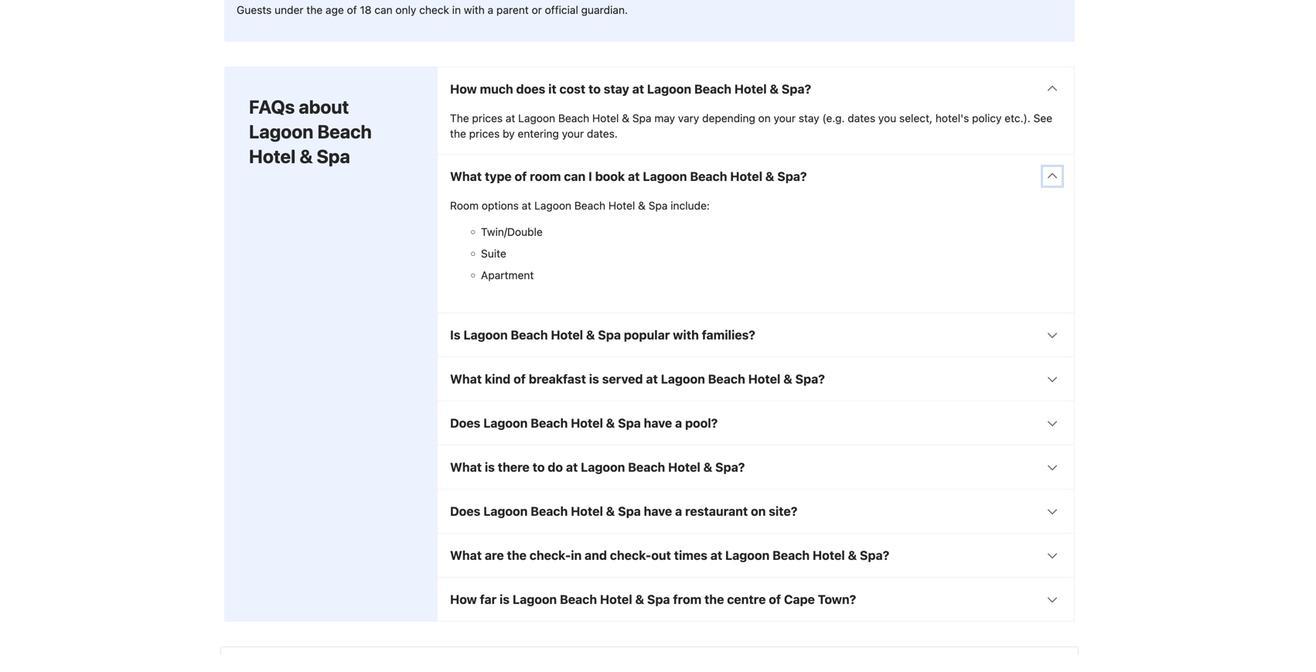 Task type: locate. For each thing, give the bounding box(es) containing it.
lagoon right is
[[464, 328, 508, 342]]

beach down and
[[560, 592, 597, 607]]

0 vertical spatial your
[[774, 112, 796, 125]]

hotel down the faqs
[[249, 146, 296, 167]]

a left 'restaurant'
[[676, 504, 683, 519]]

2 what from the top
[[450, 372, 482, 387]]

& down the "what type of room can i book at lagoon beach hotel & spa?"
[[638, 199, 646, 212]]

1 vertical spatial does
[[450, 504, 481, 519]]

does
[[450, 416, 481, 431], [450, 504, 481, 519]]

1 horizontal spatial in
[[571, 548, 582, 563]]

lagoon up may
[[647, 82, 692, 96]]

much
[[480, 82, 514, 96]]

at
[[633, 82, 645, 96], [506, 112, 516, 125], [628, 169, 640, 184], [522, 199, 532, 212], [646, 372, 658, 387], [566, 460, 578, 475], [711, 548, 723, 563]]

1 horizontal spatial with
[[673, 328, 699, 342]]

beach
[[695, 82, 732, 96], [559, 112, 590, 125], [318, 121, 372, 142], [690, 169, 728, 184], [575, 199, 606, 212], [511, 328, 548, 342], [709, 372, 746, 387], [531, 416, 568, 431], [628, 460, 666, 475], [531, 504, 568, 519], [773, 548, 810, 563], [560, 592, 597, 607]]

how for how much does it cost to stay at lagoon beach hotel & spa?
[[450, 82, 477, 96]]

breakfast
[[529, 372, 586, 387]]

beach inside does lagoon beach hotel & spa have a restaurant on site? dropdown button
[[531, 504, 568, 519]]

by
[[503, 127, 515, 140]]

hotel inside the what type of room can i book at lagoon beach hotel & spa? dropdown button
[[731, 169, 763, 184]]

at inside the what type of room can i book at lagoon beach hotel & spa? dropdown button
[[628, 169, 640, 184]]

lagoon up include:
[[643, 169, 688, 184]]

see
[[1034, 112, 1053, 125]]

hotel inside how much does it cost to stay at lagoon beach hotel & spa? dropdown button
[[735, 82, 767, 96]]

1 vertical spatial to
[[533, 460, 545, 475]]

the down the the
[[450, 127, 466, 140]]

with inside dropdown button
[[673, 328, 699, 342]]

lagoon down kind
[[484, 416, 528, 431]]

with
[[464, 4, 485, 16], [673, 328, 699, 342]]

hotel's
[[936, 112, 970, 125]]

is
[[589, 372, 600, 387], [485, 460, 495, 475], [500, 592, 510, 607]]

spa down served
[[618, 416, 641, 431]]

what
[[450, 169, 482, 184], [450, 372, 482, 387], [450, 460, 482, 475], [450, 548, 482, 563]]

what left are on the left of the page
[[450, 548, 482, 563]]

& down what is there to do at lagoon beach hotel & spa?
[[606, 504, 615, 519]]

have up out
[[644, 504, 673, 519]]

0 horizontal spatial with
[[464, 4, 485, 16]]

town?
[[818, 592, 857, 607]]

what left there
[[450, 460, 482, 475]]

the left age
[[307, 4, 323, 16]]

what kind of breakfast is served at lagoon beach hotel & spa? button
[[438, 358, 1075, 401]]

pool?
[[686, 416, 718, 431]]

lagoon inside is lagoon beach hotel & spa popular with families? dropdown button
[[464, 328, 508, 342]]

at inside the prices at lagoon beach hotel & spa may vary depending on your stay (e.g. dates you select, hotel's policy etc.). see the prices by entering your dates.
[[506, 112, 516, 125]]

have left pool?
[[644, 416, 673, 431]]

& down about
[[300, 146, 313, 167]]

beach up depending
[[695, 82, 732, 96]]

3 what from the top
[[450, 460, 482, 475]]

at right cost
[[633, 82, 645, 96]]

the inside the prices at lagoon beach hotel & spa may vary depending on your stay (e.g. dates you select, hotel's policy etc.). see the prices by entering your dates.
[[450, 127, 466, 140]]

in
[[452, 4, 461, 16], [571, 548, 582, 563]]

1 vertical spatial prices
[[469, 127, 500, 140]]

how
[[450, 82, 477, 96], [450, 592, 477, 607]]

& up 'town?'
[[848, 548, 857, 563]]

0 vertical spatial stay
[[604, 82, 630, 96]]

lagoon down the faqs
[[249, 121, 314, 142]]

a left pool?
[[676, 416, 683, 431]]

1 vertical spatial have
[[644, 504, 673, 519]]

can
[[375, 4, 393, 16], [564, 169, 586, 184]]

stay left (e.g.
[[799, 112, 820, 125]]

1 what from the top
[[450, 169, 482, 184]]

prices left by
[[469, 127, 500, 140]]

check- right and
[[610, 548, 652, 563]]

2 vertical spatial is
[[500, 592, 510, 607]]

in left and
[[571, 548, 582, 563]]

policy
[[973, 112, 1002, 125]]

hotel up breakfast
[[551, 328, 583, 342]]

is left served
[[589, 372, 600, 387]]

how up the the
[[450, 82, 477, 96]]

1 horizontal spatial is
[[500, 592, 510, 607]]

hotel inside the "how far is lagoon beach hotel & spa from the centre of cape town?" dropdown button
[[600, 592, 633, 607]]

lagoon
[[647, 82, 692, 96], [518, 112, 556, 125], [249, 121, 314, 142], [643, 169, 688, 184], [535, 199, 572, 212], [464, 328, 508, 342], [661, 372, 706, 387], [484, 416, 528, 431], [581, 460, 625, 475], [484, 504, 528, 519], [726, 548, 770, 563], [513, 592, 557, 607]]

options
[[482, 199, 519, 212]]

beach up do
[[531, 416, 568, 431]]

0 vertical spatial prices
[[472, 112, 503, 125]]

spa? inside what are the check-in and check-out times at lagoon beach hotel & spa? 'dropdown button'
[[860, 548, 890, 563]]

spa down about
[[317, 146, 350, 167]]

is left there
[[485, 460, 495, 475]]

beach inside what kind of breakfast is served at lagoon beach hotel & spa? dropdown button
[[709, 372, 746, 387]]

0 horizontal spatial your
[[562, 127, 584, 140]]

to left do
[[533, 460, 545, 475]]

hotel down the prices at lagoon beach hotel & spa may vary depending on your stay (e.g. dates you select, hotel's policy etc.). see the prices by entering your dates.
[[731, 169, 763, 184]]

what left kind
[[450, 372, 482, 387]]

beach up breakfast
[[511, 328, 548, 342]]

cape
[[784, 592, 815, 607]]

& down the prices at lagoon beach hotel & spa may vary depending on your stay (e.g. dates you select, hotel's policy etc.). see the prices by entering your dates.
[[766, 169, 775, 184]]

can inside dropdown button
[[564, 169, 586, 184]]

lagoon right far
[[513, 592, 557, 607]]

twin/double
[[481, 226, 543, 238]]

does lagoon beach hotel & spa have a pool?
[[450, 416, 718, 431]]

how left far
[[450, 592, 477, 607]]

hotel up and
[[571, 504, 603, 519]]

far
[[480, 592, 497, 607]]

lagoon inside the "how far is lagoon beach hotel & spa from the centre of cape town?" dropdown button
[[513, 592, 557, 607]]

does
[[517, 82, 546, 96]]

hotel inside what is there to do at lagoon beach hotel & spa? dropdown button
[[669, 460, 701, 475]]

kind
[[485, 372, 511, 387]]

hotel down and
[[600, 592, 633, 607]]

have
[[644, 416, 673, 431], [644, 504, 673, 519]]

1 vertical spatial a
[[676, 416, 683, 431]]

1 horizontal spatial stay
[[799, 112, 820, 125]]

at right "options"
[[522, 199, 532, 212]]

a left parent
[[488, 4, 494, 16]]

& inside the prices at lagoon beach hotel & spa may vary depending on your stay (e.g. dates you select, hotel's policy etc.). see the prices by entering your dates.
[[622, 112, 630, 125]]

& left from
[[636, 592, 645, 607]]

1 vertical spatial is
[[485, 460, 495, 475]]

1 horizontal spatial check-
[[610, 548, 652, 563]]

what are the check-in and check-out times at lagoon beach hotel & spa?
[[450, 548, 890, 563]]

beach down about
[[318, 121, 372, 142]]

2 does from the top
[[450, 504, 481, 519]]

on down how much does it cost to stay at lagoon beach hotel & spa? dropdown button
[[759, 112, 771, 125]]

at inside what kind of breakfast is served at lagoon beach hotel & spa? dropdown button
[[646, 372, 658, 387]]

lagoon down room
[[535, 199, 572, 212]]

& up does lagoon beach hotel & spa have a pool? dropdown button
[[784, 372, 793, 387]]

type
[[485, 169, 512, 184]]

lagoon inside how much does it cost to stay at lagoon beach hotel & spa? dropdown button
[[647, 82, 692, 96]]

0 horizontal spatial is
[[485, 460, 495, 475]]

is right far
[[500, 592, 510, 607]]

room options at lagoon beach hotel & spa include:
[[450, 199, 710, 212]]

check- left and
[[530, 548, 571, 563]]

lagoon up centre
[[726, 548, 770, 563]]

spa left from
[[648, 592, 670, 607]]

0 vertical spatial on
[[759, 112, 771, 125]]

there
[[498, 460, 530, 475]]

0 horizontal spatial check-
[[530, 548, 571, 563]]

only
[[396, 4, 417, 16]]

to
[[589, 82, 601, 96], [533, 460, 545, 475]]

at up by
[[506, 112, 516, 125]]

beach up include:
[[690, 169, 728, 184]]

what is there to do at lagoon beach hotel & spa? button
[[438, 446, 1075, 489]]

0 vertical spatial to
[[589, 82, 601, 96]]

with right popular
[[673, 328, 699, 342]]

a
[[488, 4, 494, 16], [676, 416, 683, 431], [676, 504, 683, 519]]

the
[[307, 4, 323, 16], [450, 127, 466, 140], [507, 548, 527, 563], [705, 592, 725, 607]]

at right book on the top left of the page
[[628, 169, 640, 184]]

hotel inside does lagoon beach hotel & spa have a pool? dropdown button
[[571, 416, 603, 431]]

2 how from the top
[[450, 592, 477, 607]]

0 vertical spatial have
[[644, 416, 673, 431]]

a for does lagoon beach hotel & spa have a pool?
[[676, 416, 683, 431]]

spa? inside how much does it cost to stay at lagoon beach hotel & spa? dropdown button
[[782, 82, 812, 96]]

to right cost
[[589, 82, 601, 96]]

select,
[[900, 112, 933, 125]]

i
[[589, 169, 593, 184]]

lagoon inside the what type of room can i book at lagoon beach hotel & spa? dropdown button
[[643, 169, 688, 184]]

how far is lagoon beach hotel & spa from the centre of cape town?
[[450, 592, 857, 607]]

served
[[602, 372, 643, 387]]

prices
[[472, 112, 503, 125], [469, 127, 500, 140]]

lagoon inside the prices at lagoon beach hotel & spa may vary depending on your stay (e.g. dates you select, hotel's policy etc.). see the prices by entering your dates.
[[518, 112, 556, 125]]

on left site?
[[751, 504, 766, 519]]

2 horizontal spatial is
[[589, 372, 600, 387]]

vary
[[678, 112, 700, 125]]

18
[[360, 4, 372, 16]]

2 have from the top
[[644, 504, 673, 519]]

0 vertical spatial in
[[452, 4, 461, 16]]

of
[[347, 4, 357, 16], [515, 169, 527, 184], [514, 372, 526, 387], [769, 592, 782, 607]]

lagoon right do
[[581, 460, 625, 475]]

1 vertical spatial can
[[564, 169, 586, 184]]

the prices at lagoon beach hotel & spa may vary depending on your stay (e.g. dates you select, hotel's policy etc.). see the prices by entering your dates.
[[450, 112, 1053, 140]]

1 vertical spatial stay
[[799, 112, 820, 125]]

hotel up 'town?'
[[813, 548, 845, 563]]

0 vertical spatial how
[[450, 82, 477, 96]]

about
[[299, 96, 349, 118]]

0 horizontal spatial to
[[533, 460, 545, 475]]

can right 18
[[375, 4, 393, 16]]

1 vertical spatial how
[[450, 592, 477, 607]]

hotel down pool?
[[669, 460, 701, 475]]

room
[[530, 169, 561, 184]]

at right times
[[711, 548, 723, 563]]

prices up by
[[472, 112, 503, 125]]

on
[[759, 112, 771, 125], [751, 504, 766, 519]]

stay
[[604, 82, 630, 96], [799, 112, 820, 125]]

& down served
[[606, 416, 615, 431]]

with left parent
[[464, 4, 485, 16]]

your left dates.
[[562, 127, 584, 140]]

spa
[[633, 112, 652, 125], [317, 146, 350, 167], [649, 199, 668, 212], [598, 328, 621, 342], [618, 416, 641, 431], [618, 504, 641, 519], [648, 592, 670, 607]]

&
[[770, 82, 779, 96], [622, 112, 630, 125], [300, 146, 313, 167], [766, 169, 775, 184], [638, 199, 646, 212], [586, 328, 595, 342], [784, 372, 793, 387], [606, 416, 615, 431], [704, 460, 713, 475], [606, 504, 615, 519], [848, 548, 857, 563], [636, 592, 645, 607]]

is
[[450, 328, 461, 342]]

beach up does lagoon beach hotel & spa have a restaurant on site?
[[628, 460, 666, 475]]

lagoon up pool?
[[661, 372, 706, 387]]

beach inside the what type of room can i book at lagoon beach hotel & spa? dropdown button
[[690, 169, 728, 184]]

4 what from the top
[[450, 548, 482, 563]]

the
[[450, 112, 469, 125]]

at inside what is there to do at lagoon beach hotel & spa? dropdown button
[[566, 460, 578, 475]]

1 vertical spatial on
[[751, 504, 766, 519]]

0 horizontal spatial in
[[452, 4, 461, 16]]

include:
[[671, 199, 710, 212]]

hotel up depending
[[735, 82, 767, 96]]

from
[[673, 592, 702, 607]]

0 vertical spatial does
[[450, 416, 481, 431]]

does for does lagoon beach hotel & spa have a restaurant on site?
[[450, 504, 481, 519]]

1 vertical spatial in
[[571, 548, 582, 563]]

hotel up what is there to do at lagoon beach hotel & spa?
[[571, 416, 603, 431]]

stay right cost
[[604, 82, 630, 96]]

spa left may
[[633, 112, 652, 125]]

spa? inside the what type of room can i book at lagoon beach hotel & spa? dropdown button
[[778, 169, 807, 184]]

stay inside dropdown button
[[604, 82, 630, 96]]

& down pool?
[[704, 460, 713, 475]]

in inside 'dropdown button'
[[571, 548, 582, 563]]

& down how much does it cost to stay at lagoon beach hotel & spa? at the top
[[622, 112, 630, 125]]

in right check
[[452, 4, 461, 16]]

at right do
[[566, 460, 578, 475]]

beach down do
[[531, 504, 568, 519]]

beach down site?
[[773, 548, 810, 563]]

what inside 'dropdown button'
[[450, 548, 482, 563]]

spa?
[[782, 82, 812, 96], [778, 169, 807, 184], [796, 372, 825, 387], [716, 460, 745, 475], [860, 548, 890, 563]]

hotel up does lagoon beach hotel & spa have a pool? dropdown button
[[749, 372, 781, 387]]

on inside the prices at lagoon beach hotel & spa may vary depending on your stay (e.g. dates you select, hotel's policy etc.). see the prices by entering your dates.
[[759, 112, 771, 125]]

can left i
[[564, 169, 586, 184]]

at right served
[[646, 372, 658, 387]]

beach down i
[[575, 199, 606, 212]]

the right are on the left of the page
[[507, 548, 527, 563]]

have for restaurant
[[644, 504, 673, 519]]

0 vertical spatial is
[[589, 372, 600, 387]]

0 horizontal spatial stay
[[604, 82, 630, 96]]

your down how much does it cost to stay at lagoon beach hotel & spa? dropdown button
[[774, 112, 796, 125]]

beach down cost
[[559, 112, 590, 125]]

1 does from the top
[[450, 416, 481, 431]]

1 how from the top
[[450, 82, 477, 96]]

and
[[585, 548, 607, 563]]

hotel
[[735, 82, 767, 96], [593, 112, 619, 125], [249, 146, 296, 167], [731, 169, 763, 184], [609, 199, 635, 212], [551, 328, 583, 342], [749, 372, 781, 387], [571, 416, 603, 431], [669, 460, 701, 475], [571, 504, 603, 519], [813, 548, 845, 563], [600, 592, 633, 607]]

the right from
[[705, 592, 725, 607]]

beach inside faqs about lagoon beach hotel & spa
[[318, 121, 372, 142]]

stay inside the prices at lagoon beach hotel & spa may vary depending on your stay (e.g. dates you select, hotel's policy etc.). see the prices by entering your dates.
[[799, 112, 820, 125]]

2 vertical spatial a
[[676, 504, 683, 519]]

what are the check-in and check-out times at lagoon beach hotel & spa? button
[[438, 534, 1075, 577]]

beach down families?
[[709, 372, 746, 387]]

lagoon up the entering
[[518, 112, 556, 125]]

1 horizontal spatial can
[[564, 169, 586, 184]]

lagoon down there
[[484, 504, 528, 519]]

0 horizontal spatial can
[[375, 4, 393, 16]]

1 have from the top
[[644, 416, 673, 431]]

what up room in the left top of the page
[[450, 169, 482, 184]]

1 vertical spatial with
[[673, 328, 699, 342]]



Task type: describe. For each thing, give the bounding box(es) containing it.
cost
[[560, 82, 586, 96]]

lagoon inside faqs about lagoon beach hotel & spa
[[249, 121, 314, 142]]

beach inside the "how far is lagoon beach hotel & spa from the centre of cape town?" dropdown button
[[560, 592, 597, 607]]

spa down what is there to do at lagoon beach hotel & spa?
[[618, 504, 641, 519]]

hotel inside what are the check-in and check-out times at lagoon beach hotel & spa? 'dropdown button'
[[813, 548, 845, 563]]

popular
[[624, 328, 670, 342]]

beach inside does lagoon beach hotel & spa have a pool? dropdown button
[[531, 416, 568, 431]]

it
[[549, 82, 557, 96]]

faqs
[[249, 96, 295, 118]]

does lagoon beach hotel & spa have a restaurant on site?
[[450, 504, 798, 519]]

how for how far is lagoon beach hotel & spa from the centre of cape town?
[[450, 592, 477, 607]]

hotel inside what kind of breakfast is served at lagoon beach hotel & spa? dropdown button
[[749, 372, 781, 387]]

faqs about lagoon beach hotel & spa
[[249, 96, 372, 167]]

lagoon inside what kind of breakfast is served at lagoon beach hotel & spa? dropdown button
[[661, 372, 706, 387]]

age
[[326, 4, 344, 16]]

at inside what are the check-in and check-out times at lagoon beach hotel & spa? 'dropdown button'
[[711, 548, 723, 563]]

is inside what kind of breakfast is served at lagoon beach hotel & spa? dropdown button
[[589, 372, 600, 387]]

what for what kind of breakfast is served at lagoon beach hotel & spa?
[[450, 372, 482, 387]]

0 vertical spatial with
[[464, 4, 485, 16]]

a for does lagoon beach hotel & spa have a restaurant on site?
[[676, 504, 683, 519]]

you
[[879, 112, 897, 125]]

beach inside the prices at lagoon beach hotel & spa may vary depending on your stay (e.g. dates you select, hotel's policy etc.). see the prices by entering your dates.
[[559, 112, 590, 125]]

hotel down the "what type of room can i book at lagoon beach hotel & spa?"
[[609, 199, 635, 212]]

how much does it cost to stay at lagoon beach hotel & spa? button
[[438, 67, 1075, 111]]

or
[[532, 4, 542, 16]]

suite
[[481, 247, 507, 260]]

may
[[655, 112, 676, 125]]

times
[[674, 548, 708, 563]]

(e.g.
[[823, 112, 845, 125]]

what type of room can i book at lagoon beach hotel & spa?
[[450, 169, 807, 184]]

dates.
[[587, 127, 618, 140]]

& up the prices at lagoon beach hotel & spa may vary depending on your stay (e.g. dates you select, hotel's policy etc.). see the prices by entering your dates.
[[770, 82, 779, 96]]

on inside does lagoon beach hotel & spa have a restaurant on site? dropdown button
[[751, 504, 766, 519]]

of left cape on the right
[[769, 592, 782, 607]]

families?
[[702, 328, 756, 342]]

what for what is there to do at lagoon beach hotel & spa?
[[450, 460, 482, 475]]

is inside the "how far is lagoon beach hotel & spa from the centre of cape town?" dropdown button
[[500, 592, 510, 607]]

guardian.
[[582, 4, 628, 16]]

of left 18
[[347, 4, 357, 16]]

lagoon inside does lagoon beach hotel & spa have a restaurant on site? dropdown button
[[484, 504, 528, 519]]

out
[[652, 548, 672, 563]]

under
[[275, 4, 304, 16]]

room
[[450, 199, 479, 212]]

is lagoon beach hotel & spa popular with families?
[[450, 328, 756, 342]]

parent
[[497, 4, 529, 16]]

1 check- from the left
[[530, 548, 571, 563]]

lagoon inside what is there to do at lagoon beach hotel & spa? dropdown button
[[581, 460, 625, 475]]

beach inside how much does it cost to stay at lagoon beach hotel & spa? dropdown button
[[695, 82, 732, 96]]

apartment
[[481, 269, 534, 282]]

official
[[545, 4, 579, 16]]

how far is lagoon beach hotel & spa from the centre of cape town? button
[[438, 578, 1075, 621]]

centre
[[728, 592, 766, 607]]

the inside what are the check-in and check-out times at lagoon beach hotel & spa? 'dropdown button'
[[507, 548, 527, 563]]

spa? inside what is there to do at lagoon beach hotel & spa? dropdown button
[[716, 460, 745, 475]]

accordion control element
[[437, 67, 1076, 622]]

1 vertical spatial your
[[562, 127, 584, 140]]

is inside what is there to do at lagoon beach hotel & spa? dropdown button
[[485, 460, 495, 475]]

does for does lagoon beach hotel & spa have a pool?
[[450, 416, 481, 431]]

what for what are the check-in and check-out times at lagoon beach hotel & spa?
[[450, 548, 482, 563]]

spa inside the prices at lagoon beach hotel & spa may vary depending on your stay (e.g. dates you select, hotel's policy etc.). see the prices by entering your dates.
[[633, 112, 652, 125]]

what for what type of room can i book at lagoon beach hotel & spa?
[[450, 169, 482, 184]]

of right the type
[[515, 169, 527, 184]]

the inside the "how far is lagoon beach hotel & spa from the centre of cape town?" dropdown button
[[705, 592, 725, 607]]

entering
[[518, 127, 559, 140]]

dates
[[848, 112, 876, 125]]

lagoon inside does lagoon beach hotel & spa have a pool? dropdown button
[[484, 416, 528, 431]]

guests under the age of 18 can only check in with a parent or official guardian.
[[237, 4, 628, 16]]

1 horizontal spatial your
[[774, 112, 796, 125]]

& inside faqs about lagoon beach hotel & spa
[[300, 146, 313, 167]]

spa inside faqs about lagoon beach hotel & spa
[[317, 146, 350, 167]]

hotel inside is lagoon beach hotel & spa popular with families? dropdown button
[[551, 328, 583, 342]]

does lagoon beach hotel & spa have a pool? button
[[438, 402, 1075, 445]]

beach inside is lagoon beach hotel & spa popular with families? dropdown button
[[511, 328, 548, 342]]

beach inside what is there to do at lagoon beach hotel & spa? dropdown button
[[628, 460, 666, 475]]

beach inside what are the check-in and check-out times at lagoon beach hotel & spa? 'dropdown button'
[[773, 548, 810, 563]]

what type of room can i book at lagoon beach hotel & spa? button
[[438, 155, 1075, 198]]

are
[[485, 548, 504, 563]]

spa? inside what kind of breakfast is served at lagoon beach hotel & spa? dropdown button
[[796, 372, 825, 387]]

is lagoon beach hotel & spa popular with families? button
[[438, 313, 1075, 357]]

hotel inside faqs about lagoon beach hotel & spa
[[249, 146, 296, 167]]

etc.).
[[1005, 112, 1031, 125]]

0 vertical spatial can
[[375, 4, 393, 16]]

at inside how much does it cost to stay at lagoon beach hotel & spa? dropdown button
[[633, 82, 645, 96]]

2 check- from the left
[[610, 548, 652, 563]]

book
[[595, 169, 625, 184]]

restaurant
[[686, 504, 748, 519]]

0 vertical spatial a
[[488, 4, 494, 16]]

how much does it cost to stay at lagoon beach hotel & spa?
[[450, 82, 812, 96]]

spa left include:
[[649, 199, 668, 212]]

hotel inside the prices at lagoon beach hotel & spa may vary depending on your stay (e.g. dates you select, hotel's policy etc.). see the prices by entering your dates.
[[593, 112, 619, 125]]

of right kind
[[514, 372, 526, 387]]

what kind of breakfast is served at lagoon beach hotel & spa?
[[450, 372, 825, 387]]

lagoon inside what are the check-in and check-out times at lagoon beach hotel & spa? 'dropdown button'
[[726, 548, 770, 563]]

check
[[419, 4, 449, 16]]

& inside 'dropdown button'
[[848, 548, 857, 563]]

hotel inside does lagoon beach hotel & spa have a restaurant on site? dropdown button
[[571, 504, 603, 519]]

guests
[[237, 4, 272, 16]]

have for pool?
[[644, 416, 673, 431]]

1 horizontal spatial to
[[589, 82, 601, 96]]

site?
[[769, 504, 798, 519]]

& up breakfast
[[586, 328, 595, 342]]

what is there to do at lagoon beach hotel & spa?
[[450, 460, 745, 475]]

do
[[548, 460, 563, 475]]

spa left popular
[[598, 328, 621, 342]]

does lagoon beach hotel & spa have a restaurant on site? button
[[438, 490, 1075, 533]]

depending
[[703, 112, 756, 125]]



Task type: vqa. For each thing, say whether or not it's contained in the screenshot.
taxis
no



